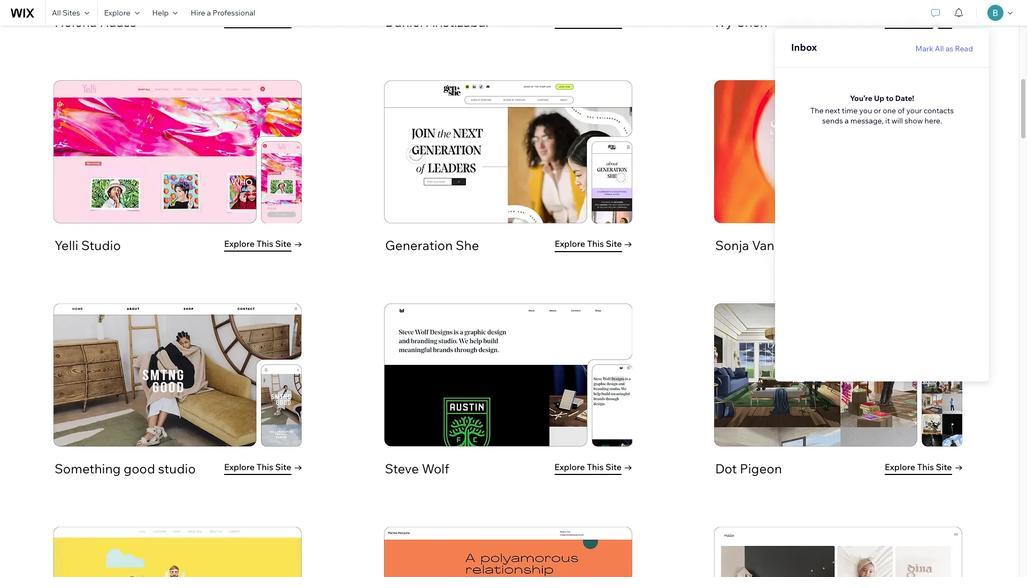 Task type: locate. For each thing, give the bounding box(es) containing it.
all
[[52, 8, 61, 18], [935, 44, 944, 54]]

will
[[892, 116, 903, 126]]

as
[[946, 44, 954, 54]]

a
[[207, 8, 211, 18], [845, 116, 849, 126]]

or
[[874, 106, 881, 116]]

0 horizontal spatial all
[[52, 8, 61, 18]]

help
[[152, 8, 169, 18]]

sites
[[63, 8, 80, 18]]

a inside you're up to date! the next time you or one of your contacts sends a message, it will show here.
[[845, 116, 849, 126]]

a right hire
[[207, 8, 211, 18]]

inbox
[[791, 41, 817, 54]]

date!
[[895, 94, 914, 103]]

you're
[[850, 94, 873, 103]]

contacts
[[924, 106, 954, 116]]

you're up to date! the next time you or one of your contacts sends a message, it will show here.
[[810, 94, 954, 126]]

1 horizontal spatial all
[[935, 44, 944, 54]]

1 vertical spatial all
[[935, 44, 944, 54]]

professional
[[213, 8, 255, 18]]

hire a professional link
[[184, 0, 262, 26]]

to
[[886, 94, 894, 103]]

hire
[[191, 8, 205, 18]]

the
[[810, 106, 824, 116]]

next
[[825, 106, 840, 116]]

all sites
[[52, 8, 80, 18]]

all left sites
[[52, 8, 61, 18]]

mark
[[916, 44, 933, 54]]

0 horizontal spatial a
[[207, 8, 211, 18]]

1 horizontal spatial a
[[845, 116, 849, 126]]

1 vertical spatial a
[[845, 116, 849, 126]]

your
[[907, 106, 922, 116]]

up
[[874, 94, 885, 103]]

a down the time
[[845, 116, 849, 126]]

all left as
[[935, 44, 944, 54]]



Task type: describe. For each thing, give the bounding box(es) containing it.
mark all as read button
[[916, 44, 973, 54]]

of
[[898, 106, 905, 116]]

message,
[[851, 116, 884, 126]]

hire a professional
[[191, 8, 255, 18]]

read
[[955, 44, 973, 54]]

one
[[883, 106, 896, 116]]

mark all as read
[[916, 44, 973, 54]]

0 vertical spatial a
[[207, 8, 211, 18]]

it
[[885, 116, 890, 126]]

sends
[[822, 116, 843, 126]]

you
[[860, 106, 872, 116]]

here.
[[925, 116, 942, 126]]

explore
[[104, 8, 130, 18]]

help button
[[146, 0, 184, 26]]

time
[[842, 106, 858, 116]]

show
[[905, 116, 923, 126]]

0 vertical spatial all
[[52, 8, 61, 18]]



